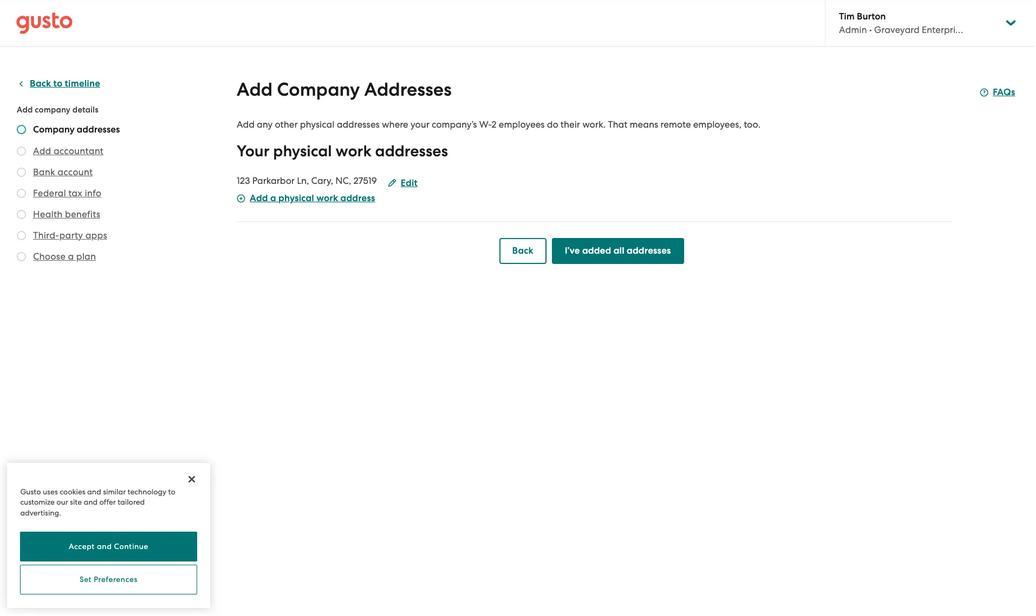 Task type: locate. For each thing, give the bounding box(es) containing it.
addresses down your
[[375, 142, 448, 161]]

add up any
[[237, 79, 273, 101]]

edit
[[401, 177, 418, 189]]

check image left choose
[[17, 252, 26, 262]]

company
[[277, 79, 360, 101], [33, 124, 75, 135]]

2 check image from the top
[[17, 252, 26, 262]]

back to timeline button
[[17, 77, 100, 90]]

terms
[[24, 592, 47, 602]]

preferences
[[94, 576, 138, 585]]

add accountant
[[33, 146, 104, 157]]

company
[[35, 105, 70, 115]]

company addresses list
[[17, 124, 150, 265]]

addresses
[[337, 119, 380, 130], [77, 124, 120, 135], [375, 142, 448, 161], [627, 245, 671, 257]]

2
[[491, 119, 497, 130]]

account
[[58, 167, 93, 178]]

, left privacy
[[47, 592, 49, 602]]

add up bank
[[33, 146, 51, 157]]

back left i've
[[512, 245, 533, 257]]

2 check image from the top
[[17, 147, 26, 156]]

gusto
[[20, 488, 41, 496]]

,
[[47, 592, 49, 602], [79, 592, 81, 602]]

admin
[[839, 24, 867, 35]]

check image
[[17, 231, 26, 241], [17, 252, 26, 262]]

a inside add a physical work address button
[[270, 193, 276, 204]]

check image left federal on the left of page
[[17, 189, 26, 198]]

remote
[[661, 119, 691, 130]]

physical up ln,
[[273, 142, 332, 161]]

to left timeline
[[53, 78, 62, 89]]

0 horizontal spatial ,
[[47, 592, 49, 602]]

check image
[[17, 125, 26, 134], [17, 147, 26, 156], [17, 168, 26, 177], [17, 189, 26, 198], [17, 210, 26, 219]]

1 vertical spatial check image
[[17, 252, 26, 262]]

1 check image from the top
[[17, 231, 26, 241]]

2 , from the left
[[79, 592, 81, 602]]

check image left bank
[[17, 168, 26, 177]]

parkarbor
[[252, 176, 295, 186]]

27519
[[353, 176, 377, 186]]

and right 'accept'
[[97, 543, 112, 552]]

and inside button
[[97, 543, 112, 552]]

add left any
[[237, 119, 255, 130]]

accept
[[69, 543, 95, 552]]

your
[[237, 142, 269, 161]]

info
[[85, 188, 101, 199]]

1 horizontal spatial company
[[277, 79, 360, 101]]

addresses
[[364, 79, 452, 101]]

federal tax info
[[33, 188, 101, 199]]

third-
[[33, 230, 59, 241]]

a down parkarbor
[[270, 193, 276, 204]]

0 vertical spatial check image
[[17, 231, 26, 241]]

physical right other
[[300, 119, 334, 130]]

i've added all addresses
[[565, 245, 671, 257]]

back inside back button
[[512, 245, 533, 257]]

company down the company
[[33, 124, 75, 135]]

0 vertical spatial to
[[53, 78, 62, 89]]

0 horizontal spatial company
[[33, 124, 75, 135]]

company inside 'list'
[[33, 124, 75, 135]]

check image down add company details
[[17, 125, 26, 134]]

add company addresses
[[237, 79, 452, 101]]

1 vertical spatial to
[[168, 488, 175, 496]]

cookies button
[[91, 590, 121, 603]]

privacy
[[51, 592, 79, 602]]

1 vertical spatial back
[[512, 245, 533, 257]]

offer
[[99, 498, 116, 507]]

work up nc,
[[336, 142, 371, 161]]

employees
[[499, 119, 545, 130]]

0 vertical spatial company
[[277, 79, 360, 101]]

1 horizontal spatial a
[[270, 193, 276, 204]]

4 check image from the top
[[17, 189, 26, 198]]

a inside choose a plan button
[[68, 251, 74, 262]]

add for add any other physical addresses where your company's w-2 employees do their work. that means remote employees, too.
[[237, 119, 255, 130]]

addresses inside 'list'
[[77, 124, 120, 135]]

any
[[257, 119, 273, 130]]

0 horizontal spatial back
[[30, 78, 51, 89]]

a left plan
[[68, 251, 74, 262]]

that
[[608, 119, 627, 130]]

work inside add a physical work address button
[[316, 193, 338, 204]]

0 horizontal spatial a
[[68, 251, 74, 262]]

0 vertical spatial a
[[270, 193, 276, 204]]

add inside 'list'
[[33, 146, 51, 157]]

, left &
[[79, 592, 81, 602]]

to
[[53, 78, 62, 89], [168, 488, 175, 496]]

add for add company addresses
[[237, 79, 273, 101]]

bank account button
[[33, 166, 93, 179]]

0 horizontal spatial to
[[53, 78, 62, 89]]

1 horizontal spatial to
[[168, 488, 175, 496]]

1 vertical spatial a
[[68, 251, 74, 262]]

advertising.
[[20, 509, 61, 518]]

addresses down details
[[77, 124, 120, 135]]

back inside back to timeline button
[[30, 78, 51, 89]]

add for add a physical work address
[[250, 193, 268, 204]]

plan
[[76, 251, 96, 262]]

back for back
[[512, 245, 533, 257]]

work.
[[582, 119, 606, 130]]

0 vertical spatial work
[[336, 142, 371, 161]]

their
[[561, 119, 580, 130]]

cookies
[[91, 592, 121, 602]]

2 vertical spatial and
[[97, 543, 112, 552]]

too.
[[744, 119, 760, 130]]

work down 'cary,'
[[316, 193, 338, 204]]

to inside gusto uses cookies and similar technology to customize our site and offer tailored advertising.
[[168, 488, 175, 496]]

accept and continue
[[69, 543, 148, 552]]

tax
[[68, 188, 82, 199]]

all
[[614, 245, 624, 257]]

1 vertical spatial company
[[33, 124, 75, 135]]

site
[[70, 498, 82, 507]]

1 vertical spatial work
[[316, 193, 338, 204]]

physical inside button
[[278, 193, 314, 204]]

add for add company details
[[17, 105, 33, 115]]

physical down ln,
[[278, 193, 314, 204]]

addresses inside 'button'
[[627, 245, 671, 257]]

and right site
[[84, 498, 98, 507]]

benefits
[[65, 209, 100, 220]]

continue
[[114, 543, 148, 552]]

0 vertical spatial back
[[30, 78, 51, 89]]

check image left health
[[17, 210, 26, 219]]

tim burton admin • graveyard enterprises
[[839, 11, 969, 35]]

tailored
[[118, 498, 145, 507]]

to right the technology
[[168, 488, 175, 496]]

back button
[[499, 238, 546, 264]]

work
[[336, 142, 371, 161], [316, 193, 338, 204]]

add left the company
[[17, 105, 33, 115]]

check image for health
[[17, 210, 26, 219]]

a for choose
[[68, 251, 74, 262]]

3 check image from the top
[[17, 168, 26, 177]]

federal tax info button
[[33, 187, 101, 200]]

2 vertical spatial physical
[[278, 193, 314, 204]]

add down parkarbor
[[250, 193, 268, 204]]

check image left "add accountant"
[[17, 147, 26, 156]]

1 horizontal spatial back
[[512, 245, 533, 257]]

gusto uses cookies and similar technology to customize our site and offer tailored advertising.
[[20, 488, 175, 518]]

check image for choose
[[17, 252, 26, 262]]

back up the company
[[30, 78, 51, 89]]

to inside button
[[53, 78, 62, 89]]

employees,
[[693, 119, 742, 130]]

1 horizontal spatial ,
[[79, 592, 81, 602]]

terms link
[[24, 592, 47, 602]]

5 check image from the top
[[17, 210, 26, 219]]

and up offer
[[87, 488, 101, 496]]

add company details
[[17, 105, 98, 115]]

company up other
[[277, 79, 360, 101]]

check image left third-
[[17, 231, 26, 241]]

similar
[[103, 488, 126, 496]]

addresses right all
[[627, 245, 671, 257]]

customize
[[20, 498, 55, 507]]

address
[[340, 193, 375, 204]]



Task type: vqa. For each thing, say whether or not it's contained in the screenshot.
FAQs button at the right top of the page
yes



Task type: describe. For each thing, give the bounding box(es) containing it.
company addresses
[[33, 124, 120, 135]]

nc,
[[335, 176, 351, 186]]

our
[[56, 498, 68, 507]]

&
[[83, 592, 89, 602]]

party
[[59, 230, 83, 241]]

check image for add
[[17, 147, 26, 156]]

choose a plan button
[[33, 250, 96, 263]]

cookies
[[60, 488, 85, 496]]

add accountant button
[[33, 145, 104, 158]]

means
[[630, 119, 658, 130]]

faqs button
[[980, 86, 1015, 99]]

edit button
[[388, 177, 418, 190]]

health benefits
[[33, 209, 100, 220]]

check image for third-
[[17, 231, 26, 241]]

add a physical work address
[[250, 193, 375, 204]]

faqs
[[993, 87, 1015, 98]]

burton
[[857, 11, 886, 22]]

details
[[72, 105, 98, 115]]

set preferences
[[80, 576, 138, 585]]

0 vertical spatial and
[[87, 488, 101, 496]]

i've
[[565, 245, 580, 257]]

third-party apps button
[[33, 229, 107, 242]]

your physical work addresses
[[237, 142, 448, 161]]

uses
[[43, 488, 58, 496]]

timeline
[[65, 78, 100, 89]]

ln,
[[297, 176, 309, 186]]

home image
[[16, 12, 73, 34]]

check image for bank
[[17, 168, 26, 177]]

health
[[33, 209, 63, 220]]

federal
[[33, 188, 66, 199]]

third-party apps
[[33, 230, 107, 241]]

check image for federal
[[17, 189, 26, 198]]

w-
[[479, 119, 491, 130]]

0 vertical spatial physical
[[300, 119, 334, 130]]

apps
[[85, 230, 107, 241]]

your
[[411, 119, 429, 130]]

123
[[237, 176, 250, 186]]

privacy link
[[51, 592, 79, 602]]

1 check image from the top
[[17, 125, 26, 134]]

do
[[547, 119, 558, 130]]

graveyard
[[874, 24, 920, 35]]

back for back to timeline
[[30, 78, 51, 89]]

health benefits button
[[33, 208, 100, 221]]

1 vertical spatial and
[[84, 498, 98, 507]]

technology
[[128, 488, 166, 496]]

set
[[80, 576, 92, 585]]

a for add
[[270, 193, 276, 204]]

company's
[[432, 119, 477, 130]]

terms , privacy , & cookies
[[24, 592, 121, 602]]

add any other physical addresses where your company's w-2 employees do their work. that means remote employees, too.
[[237, 119, 760, 130]]

choose a plan
[[33, 251, 96, 262]]

other
[[275, 119, 298, 130]]

enterprises
[[922, 24, 969, 35]]

1 vertical spatial physical
[[273, 142, 332, 161]]

123 parkarbor ln,  cary, nc, 27519
[[237, 176, 377, 186]]

set preferences button
[[20, 566, 197, 595]]

tim
[[839, 11, 855, 22]]

1 , from the left
[[47, 592, 49, 602]]

added
[[582, 245, 611, 257]]

i've added all addresses button
[[552, 238, 684, 264]]

add a physical work address button
[[237, 192, 375, 205]]

back to timeline
[[30, 78, 100, 89]]

where
[[382, 119, 408, 130]]

bank
[[33, 167, 55, 178]]

choose
[[33, 251, 66, 262]]

accountant
[[54, 146, 104, 157]]

bank account
[[33, 167, 93, 178]]

accept and continue button
[[20, 532, 197, 562]]

add for add accountant
[[33, 146, 51, 157]]

cary,
[[311, 176, 333, 186]]

•
[[869, 24, 872, 35]]

addresses up "your physical work addresses"
[[337, 119, 380, 130]]



